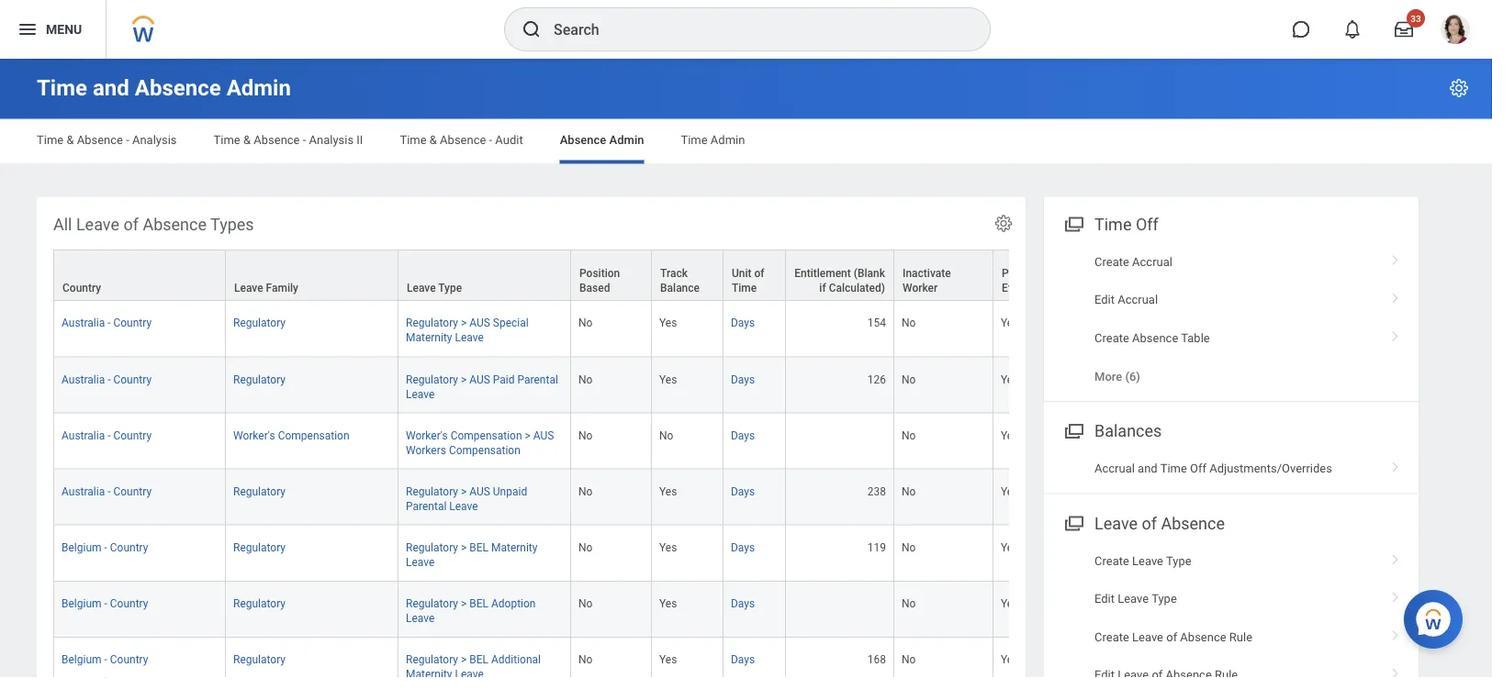 Task type: describe. For each thing, give the bounding box(es) containing it.
unpaid
[[493, 485, 527, 498]]

time for time & absence - analysis ii
[[214, 133, 240, 147]]

calculated)
[[829, 282, 885, 294]]

position based column header
[[571, 249, 652, 302]]

cell for yes
[[786, 582, 894, 638]]

payroll
[[1002, 267, 1036, 280]]

absence up 'create leave type' link
[[1161, 514, 1225, 534]]

leave family button
[[226, 250, 398, 300]]

additional
[[491, 653, 541, 666]]

australia - country for regulatory > aus paid parental leave
[[62, 373, 152, 385]]

126
[[868, 373, 886, 385]]

country for worker's compensation > aus workers compensation
[[113, 429, 152, 442]]

menu group image for time off
[[1061, 211, 1085, 236]]

days link for 154
[[731, 313, 755, 329]]

of inside unit of time
[[754, 267, 765, 280]]

regulatory > aus unpaid parental leave
[[406, 485, 527, 513]]

0 horizontal spatial admin
[[226, 75, 291, 101]]

country for regulatory > aus special maternity leave
[[113, 316, 152, 329]]

parental for regulatory > aus paid parental leave
[[517, 373, 558, 385]]

entitlement (blank if calculated)
[[794, 267, 885, 294]]

payroll effect button
[[994, 250, 1064, 300]]

leave family
[[234, 282, 298, 294]]

search image
[[521, 18, 543, 40]]

8 row from the top
[[53, 638, 1433, 679]]

audit
[[495, 133, 523, 147]]

create for create leave type
[[1095, 554, 1129, 568]]

belgium - country for regulatory > bel adoption leave
[[62, 597, 148, 610]]

australia - country link for regulatory > aus unpaid parental leave
[[62, 481, 152, 498]]

accrual and time off adjustments/overrides
[[1095, 462, 1332, 476]]

unit of time button
[[724, 250, 785, 300]]

leave inside the regulatory > aus special maternity leave
[[455, 331, 484, 344]]

type inside popup button
[[438, 282, 462, 294]]

cell for no
[[786, 413, 894, 469]]

of up create leave type at the right bottom
[[1142, 514, 1157, 534]]

accrual for create accrual
[[1132, 255, 1173, 269]]

> for maternity
[[461, 541, 467, 554]]

regulatory inside regulatory > bel adoption leave
[[406, 597, 458, 610]]

> for adoption
[[461, 597, 467, 610]]

balance
[[660, 282, 700, 294]]

regulatory inside the regulatory > aus special maternity leave
[[406, 316, 458, 329]]

effect
[[1002, 282, 1031, 294]]

time for time & absence - audit
[[400, 133, 427, 147]]

regulatory > bel maternity leave link
[[406, 537, 538, 569]]

analysis for time & absence - analysis ii
[[309, 133, 354, 147]]

adjustments/overrides
[[1210, 462, 1332, 476]]

worker's compensation link
[[233, 425, 349, 442]]

days for 119
[[731, 541, 755, 554]]

regulatory > bel additional maternity leave link
[[406, 650, 541, 679]]

track balance button
[[652, 250, 723, 300]]

days for 238
[[731, 485, 755, 498]]

belgium - country for regulatory > bel additional maternity leave
[[62, 653, 148, 666]]

5 row from the top
[[53, 469, 1433, 525]]

country for regulatory > bel adoption leave
[[110, 597, 148, 610]]

regulatory inside regulatory > aus unpaid parental leave
[[406, 485, 458, 498]]

australia - country for regulatory > aus unpaid parental leave
[[62, 485, 152, 498]]

leave family column header
[[226, 249, 399, 302]]

leave inside regulatory > aus paid parental leave
[[406, 387, 435, 400]]

accrual and time off adjustments/overrides link
[[1044, 450, 1419, 488]]

australia for regulatory > aus paid parental leave
[[62, 373, 105, 385]]

compensation for worker's compensation > aus workers compensation
[[451, 429, 522, 442]]

unit
[[732, 267, 752, 280]]

(blank
[[854, 267, 885, 280]]

australia - country link for regulatory > aus special maternity leave
[[62, 313, 152, 329]]

4 regulatory link from the top
[[233, 537, 286, 554]]

time & absence - analysis ii
[[214, 133, 363, 147]]

worker's for worker's compensation
[[233, 429, 275, 442]]

row containing position based
[[53, 249, 1433, 302]]

notifications large image
[[1343, 20, 1362, 39]]

3 row from the top
[[53, 357, 1433, 413]]

special
[[493, 316, 529, 329]]

regulatory link for regulatory > aus unpaid parental leave
[[233, 481, 286, 498]]

> inside worker's compensation > aus workers compensation
[[525, 429, 531, 442]]

entitlement (blank if calculated) button
[[786, 250, 893, 300]]

regulatory > aus unpaid parental leave link
[[406, 481, 527, 513]]

create leave of absence rule
[[1095, 630, 1253, 644]]

create absence table link
[[1044, 319, 1419, 357]]

leave right menu group icon
[[1095, 514, 1138, 534]]

if
[[819, 282, 826, 294]]

168
[[868, 653, 886, 666]]

time admin
[[681, 133, 745, 147]]

maternity for regulatory > aus special maternity leave
[[406, 331, 452, 344]]

australia - country link for worker's compensation > aus workers compensation
[[62, 425, 152, 442]]

edit leave type link
[[1044, 581, 1419, 619]]

absence left "audit"
[[440, 133, 486, 147]]

edit accrual link
[[1044, 281, 1419, 319]]

time for time and absence admin
[[37, 75, 87, 101]]

- for regulatory > bel additional maternity leave
[[104, 653, 107, 666]]

6 days from the top
[[731, 597, 755, 610]]

4 row from the top
[[53, 413, 1433, 469]]

& for time & absence - analysis
[[66, 133, 74, 147]]

days link for 238
[[731, 481, 755, 498]]

(6)
[[1125, 370, 1140, 384]]

menu
[[46, 22, 82, 37]]

days link for 168
[[731, 650, 755, 666]]

accrual for edit accrual
[[1118, 293, 1158, 307]]

profile logan mcneil image
[[1441, 15, 1470, 48]]

regulatory > bel adoption leave link
[[406, 594, 536, 625]]

position based
[[579, 267, 620, 294]]

2 row from the top
[[53, 301, 1433, 357]]

days link for 119
[[731, 537, 755, 554]]

payroll effect
[[1002, 267, 1036, 294]]

create leave type link
[[1044, 542, 1419, 581]]

7 row from the top
[[53, 582, 1433, 638]]

based
[[579, 282, 610, 294]]

days for 154
[[731, 316, 755, 329]]

leave inside regulatory > bel adoption leave
[[406, 612, 435, 625]]

maternity inside 'regulatory > bel maternity leave'
[[491, 541, 538, 554]]

regulatory > bel adoption leave
[[406, 597, 536, 625]]

absence admin
[[560, 133, 644, 147]]

maternity for regulatory > bel additional maternity leave
[[406, 668, 452, 679]]

analysis for time & absence - analysis
[[132, 133, 177, 147]]

regulatory link for regulatory > bel adoption leave
[[233, 594, 286, 610]]

track balance column header
[[652, 249, 724, 302]]

3 days from the top
[[731, 429, 755, 442]]

33 button
[[1384, 9, 1425, 50]]

position based button
[[571, 250, 651, 300]]

configure this page image
[[1448, 77, 1470, 99]]

list for leave of absence
[[1044, 542, 1419, 679]]

australia - country for worker's compensation > aus workers compensation
[[62, 429, 152, 442]]

all leave of absence types element
[[37, 197, 1433, 679]]

3 days link from the top
[[731, 425, 755, 442]]

menu banner
[[0, 0, 1492, 59]]

time for time admin
[[681, 133, 708, 147]]

paid
[[493, 373, 515, 385]]

admin for time admin
[[711, 133, 745, 147]]

> for additional
[[461, 653, 467, 666]]

regulatory inside regulatory > bel additional maternity leave
[[406, 653, 458, 666]]

regulatory > aus paid parental leave link
[[406, 369, 558, 400]]

- for worker's compensation > aus workers compensation
[[108, 429, 111, 442]]

create accrual
[[1095, 255, 1173, 269]]

inactivate worker column header
[[894, 249, 994, 302]]

chevron right image for create leave of absence rule
[[1384, 624, 1408, 642]]

country for regulatory > bel additional maternity leave
[[110, 653, 148, 666]]

parental for regulatory > aus unpaid parental leave
[[406, 500, 447, 513]]

chevron right image for create absence table
[[1384, 325, 1408, 343]]

leave down edit leave type
[[1132, 630, 1163, 644]]

absence inside "link"
[[1180, 630, 1226, 644]]

inactivate
[[903, 267, 951, 280]]

bel for maternity
[[469, 541, 489, 554]]

create leave of absence rule link
[[1044, 619, 1419, 657]]

- for regulatory > aus unpaid parental leave
[[108, 485, 111, 498]]

- for regulatory > bel adoption leave
[[104, 597, 107, 610]]

more (6) link
[[1044, 357, 1419, 396]]



Task type: locate. For each thing, give the bounding box(es) containing it.
1 australia - country from the top
[[62, 316, 152, 329]]

33
[[1411, 13, 1421, 24]]

0 horizontal spatial parental
[[406, 500, 447, 513]]

1 vertical spatial maternity
[[491, 541, 538, 554]]

0 horizontal spatial analysis
[[132, 133, 177, 147]]

belgium for regulatory > bel maternity leave
[[62, 541, 101, 554]]

edit down create leave type at the right bottom
[[1095, 592, 1115, 606]]

3 create from the top
[[1095, 554, 1129, 568]]

>
[[461, 316, 467, 329], [461, 373, 467, 385], [525, 429, 531, 442], [461, 485, 467, 498], [461, 541, 467, 554], [461, 597, 467, 610], [461, 653, 467, 666]]

accrual down time off
[[1132, 255, 1173, 269]]

0 vertical spatial off
[[1136, 215, 1159, 234]]

aus left special
[[469, 316, 490, 329]]

2 chevron right image from the top
[[1384, 287, 1408, 305]]

1 belgium - country from the top
[[62, 541, 148, 554]]

2 bel from the top
[[469, 597, 489, 610]]

0 horizontal spatial &
[[66, 133, 74, 147]]

chevron right image for create accrual
[[1384, 249, 1408, 267]]

absence down time and absence admin
[[77, 133, 123, 147]]

regulatory > aus special maternity leave
[[406, 316, 529, 344]]

3 belgium from the top
[[62, 653, 101, 666]]

3 & from the left
[[430, 133, 437, 147]]

create down edit leave type
[[1095, 630, 1129, 644]]

time and absence admin main content
[[0, 59, 1492, 679]]

> for paid
[[461, 373, 467, 385]]

cell up 168
[[786, 582, 894, 638]]

2 days link from the top
[[731, 369, 755, 385]]

4 australia from the top
[[62, 485, 105, 498]]

3 belgium - country from the top
[[62, 653, 148, 666]]

bel for additional
[[469, 653, 489, 666]]

absence left ii
[[254, 133, 300, 147]]

> up unpaid
[[525, 429, 531, 442]]

accrual down create accrual
[[1118, 293, 1158, 307]]

4 chevron right image from the top
[[1384, 456, 1408, 474]]

create absence table
[[1095, 331, 1210, 345]]

bel left additional
[[469, 653, 489, 666]]

cell
[[786, 413, 894, 469], [786, 582, 894, 638]]

1 vertical spatial belgium - country
[[62, 597, 148, 610]]

chevron right image for edit leave type
[[1384, 586, 1408, 604]]

edit inside 'link'
[[1095, 293, 1115, 307]]

time off
[[1095, 215, 1159, 234]]

0 vertical spatial belgium - country link
[[62, 537, 148, 554]]

1 vertical spatial bel
[[469, 597, 489, 610]]

all leave of absence types
[[53, 215, 254, 234]]

2 worker's from the left
[[406, 429, 448, 442]]

leave type
[[407, 282, 462, 294]]

1 bel from the top
[[469, 541, 489, 554]]

1 vertical spatial type
[[1166, 554, 1192, 568]]

country for regulatory > aus unpaid parental leave
[[113, 485, 152, 498]]

list for time off
[[1044, 243, 1419, 396]]

adoption
[[491, 597, 536, 610]]

& for time & absence - analysis ii
[[243, 133, 251, 147]]

& up types
[[243, 133, 251, 147]]

off
[[1136, 215, 1159, 234], [1190, 462, 1207, 476]]

cell up 238
[[786, 413, 894, 469]]

4 create from the top
[[1095, 630, 1129, 644]]

1 edit from the top
[[1095, 293, 1115, 307]]

2 days from the top
[[731, 373, 755, 385]]

worker
[[903, 282, 938, 294]]

2 vertical spatial bel
[[469, 653, 489, 666]]

2 belgium from the top
[[62, 597, 101, 610]]

edit inside "link"
[[1095, 592, 1115, 606]]

menu group image
[[1061, 211, 1085, 236], [1061, 418, 1085, 443]]

time inside unit of time
[[732, 282, 757, 294]]

chevron right image inside accrual and time off adjustments/overrides link
[[1384, 456, 1408, 474]]

list
[[1044, 243, 1419, 396], [1044, 542, 1419, 679]]

0 vertical spatial bel
[[469, 541, 489, 554]]

4 australia - country from the top
[[62, 485, 152, 498]]

1 horizontal spatial analysis
[[309, 133, 354, 147]]

create down time off
[[1095, 255, 1129, 269]]

edit down create accrual
[[1095, 293, 1115, 307]]

accrual
[[1132, 255, 1173, 269], [1118, 293, 1158, 307], [1095, 462, 1135, 476]]

aus for paid
[[469, 373, 490, 385]]

time & absence - analysis
[[37, 133, 177, 147]]

1 analysis from the left
[[132, 133, 177, 147]]

0 vertical spatial menu group image
[[1061, 211, 1085, 236]]

2 australia from the top
[[62, 373, 105, 385]]

1 worker's from the left
[[233, 429, 275, 442]]

regulatory
[[233, 316, 286, 329], [406, 316, 458, 329], [233, 373, 286, 385], [406, 373, 458, 385], [233, 485, 286, 498], [406, 485, 458, 498], [233, 541, 286, 554], [406, 541, 458, 554], [233, 597, 286, 610], [406, 597, 458, 610], [233, 653, 286, 666], [406, 653, 458, 666]]

australia for regulatory > aus special maternity leave
[[62, 316, 105, 329]]

row
[[53, 249, 1433, 302], [53, 301, 1433, 357], [53, 357, 1433, 413], [53, 413, 1433, 469], [53, 469, 1433, 525], [53, 525, 1433, 582], [53, 582, 1433, 638], [53, 638, 1433, 679]]

5 days from the top
[[731, 541, 755, 554]]

parental inside regulatory > aus unpaid parental leave
[[406, 500, 447, 513]]

0 vertical spatial belgium - country
[[62, 541, 148, 554]]

accrual down balances
[[1095, 462, 1135, 476]]

bel for adoption
[[469, 597, 489, 610]]

0 vertical spatial type
[[438, 282, 462, 294]]

create for create accrual
[[1095, 255, 1129, 269]]

all
[[53, 215, 72, 234]]

time & absence - audit
[[400, 133, 523, 147]]

2 list from the top
[[1044, 542, 1419, 679]]

leave of absence
[[1095, 514, 1225, 534]]

chevron right image for edit accrual
[[1384, 287, 1408, 305]]

australia - country for regulatory > aus special maternity leave
[[62, 316, 152, 329]]

country button
[[54, 250, 225, 300]]

and
[[93, 75, 129, 101], [1138, 462, 1158, 476]]

inactivate worker button
[[894, 250, 993, 300]]

menu group image for balances
[[1061, 418, 1085, 443]]

2 vertical spatial belgium
[[62, 653, 101, 666]]

menu button
[[0, 0, 106, 59]]

2 analysis from the left
[[309, 133, 354, 147]]

of up country popup button
[[123, 215, 139, 234]]

worker's compensation > aus workers compensation
[[406, 429, 554, 456]]

leave down leave of absence
[[1132, 554, 1163, 568]]

1 belgium - country link from the top
[[62, 537, 148, 554]]

& for time & absence - audit
[[430, 133, 437, 147]]

position
[[579, 267, 620, 280]]

type down leave of absence
[[1166, 554, 1192, 568]]

balances
[[1095, 422, 1162, 441]]

list containing create accrual
[[1044, 243, 1419, 396]]

yes
[[659, 316, 677, 329], [1001, 316, 1019, 329], [659, 373, 677, 385], [1001, 373, 1019, 385], [1001, 429, 1019, 442], [659, 485, 677, 498], [1001, 485, 1019, 498], [659, 541, 677, 554], [1001, 541, 1019, 554], [659, 597, 677, 610], [1001, 597, 1019, 610], [659, 653, 677, 666], [1001, 653, 1019, 666]]

menu group image left time off
[[1061, 211, 1085, 236]]

type up regulatory > aus special maternity leave 'link'
[[438, 282, 462, 294]]

australia for regulatory > aus unpaid parental leave
[[62, 485, 105, 498]]

Search Workday  search field
[[554, 9, 952, 50]]

> for unpaid
[[461, 485, 467, 498]]

238
[[868, 485, 886, 498]]

rule
[[1229, 630, 1253, 644]]

belgium
[[62, 541, 101, 554], [62, 597, 101, 610], [62, 653, 101, 666]]

and up time & absence - analysis
[[93, 75, 129, 101]]

> down regulatory > bel adoption leave at the bottom left
[[461, 653, 467, 666]]

regulatory inside regulatory > aus paid parental leave
[[406, 373, 458, 385]]

justify image
[[17, 18, 39, 40]]

3 australia - country from the top
[[62, 429, 152, 442]]

admin
[[226, 75, 291, 101], [609, 133, 644, 147], [711, 133, 745, 147]]

2 regulatory link from the top
[[233, 369, 286, 385]]

absence left "table"
[[1132, 331, 1178, 345]]

bel inside regulatory > bel additional maternity leave
[[469, 653, 489, 666]]

regulatory link for regulatory > bel additional maternity leave
[[233, 650, 286, 666]]

> inside 'regulatory > bel maternity leave'
[[461, 541, 467, 554]]

entitlement (blank if calculated) column header
[[786, 249, 894, 302]]

time for time off
[[1095, 215, 1132, 234]]

1 vertical spatial edit
[[1095, 592, 1115, 606]]

1 vertical spatial list
[[1044, 542, 1419, 679]]

accrual inside 'link'
[[1118, 293, 1158, 307]]

tab list inside time and absence admin main content
[[18, 120, 1474, 164]]

types
[[210, 215, 254, 234]]

belgium for regulatory > bel adoption leave
[[62, 597, 101, 610]]

1 vertical spatial parental
[[406, 500, 447, 513]]

worker's compensation > aus workers compensation link
[[406, 425, 554, 456]]

aus inside the regulatory > aus special maternity leave
[[469, 316, 490, 329]]

3 belgium - country link from the top
[[62, 650, 148, 666]]

track balance
[[660, 267, 700, 294]]

0 vertical spatial maternity
[[406, 331, 452, 344]]

create leave type
[[1095, 554, 1192, 568]]

inbox large image
[[1395, 20, 1413, 39]]

leave
[[76, 215, 119, 234], [234, 282, 263, 294], [407, 282, 436, 294], [455, 331, 484, 344], [406, 387, 435, 400], [449, 500, 478, 513], [1095, 514, 1138, 534], [1132, 554, 1163, 568], [406, 556, 435, 569], [1118, 592, 1149, 606], [406, 612, 435, 625], [1132, 630, 1163, 644], [455, 668, 484, 679]]

create inside "link"
[[1095, 630, 1129, 644]]

2 vertical spatial belgium - country link
[[62, 650, 148, 666]]

1 vertical spatial and
[[1138, 462, 1158, 476]]

leave type column header
[[399, 249, 571, 302]]

2 & from the left
[[243, 133, 251, 147]]

regulatory > aus paid parental leave
[[406, 373, 558, 400]]

and down balances
[[1138, 462, 1158, 476]]

ii
[[357, 133, 363, 147]]

- for regulatory > aus paid parental leave
[[108, 373, 111, 385]]

1 vertical spatial cell
[[786, 582, 894, 638]]

australia - country link for regulatory > aus paid parental leave
[[62, 369, 152, 385]]

worker's compensation
[[233, 429, 349, 442]]

1 vertical spatial belgium - country link
[[62, 594, 148, 610]]

absence up time & absence - analysis
[[135, 75, 221, 101]]

regulatory > bel additional maternity leave
[[406, 653, 541, 679]]

of down edit leave type
[[1166, 630, 1177, 644]]

> down 'regulatory > bel maternity leave' in the bottom left of the page
[[461, 597, 467, 610]]

7 days from the top
[[731, 653, 755, 666]]

4 australia - country link from the top
[[62, 481, 152, 498]]

0 horizontal spatial worker's
[[233, 429, 275, 442]]

regulatory link for regulatory > aus paid parental leave
[[233, 369, 286, 385]]

0 horizontal spatial and
[[93, 75, 129, 101]]

3 australia - country link from the top
[[62, 425, 152, 442]]

1 vertical spatial menu group image
[[1061, 418, 1085, 443]]

1 vertical spatial accrual
[[1118, 293, 1158, 307]]

2 australia - country from the top
[[62, 373, 152, 385]]

worker's
[[233, 429, 275, 442], [406, 429, 448, 442]]

leave left family
[[234, 282, 263, 294]]

create up more
[[1095, 331, 1129, 345]]

2 vertical spatial type
[[1152, 592, 1177, 606]]

more (6) button
[[1095, 368, 1140, 385]]

leave up regulatory > bel maternity leave link
[[449, 500, 478, 513]]

and for absence
[[93, 75, 129, 101]]

5 regulatory link from the top
[[233, 594, 286, 610]]

1 horizontal spatial worker's
[[406, 429, 448, 442]]

bel
[[469, 541, 489, 554], [469, 597, 489, 610], [469, 653, 489, 666]]

aus down regulatory > aus paid parental leave
[[533, 429, 554, 442]]

5 days link from the top
[[731, 537, 755, 554]]

0 vertical spatial and
[[93, 75, 129, 101]]

chevron right image inside edit leave type "link"
[[1384, 586, 1408, 604]]

create for create leave of absence rule
[[1095, 630, 1129, 644]]

bel inside 'regulatory > bel maternity leave'
[[469, 541, 489, 554]]

belgium - country link for regulatory > bel maternity leave
[[62, 537, 148, 554]]

parental inside regulatory > aus paid parental leave
[[517, 373, 558, 385]]

0 horizontal spatial off
[[1136, 215, 1159, 234]]

chevron right image
[[1384, 249, 1408, 267], [1384, 287, 1408, 305], [1384, 325, 1408, 343], [1384, 456, 1408, 474], [1384, 586, 1408, 604], [1384, 624, 1408, 642], [1384, 662, 1408, 679]]

2 australia - country link from the top
[[62, 369, 152, 385]]

maternity up adoption at bottom
[[491, 541, 538, 554]]

edit accrual
[[1095, 293, 1158, 307]]

> inside regulatory > bel adoption leave
[[461, 597, 467, 610]]

chevron right image inside create absence table link
[[1384, 325, 1408, 343]]

bel inside regulatory > bel adoption leave
[[469, 597, 489, 610]]

absence left rule
[[1180, 630, 1226, 644]]

leave type button
[[399, 250, 570, 300]]

edit leave type
[[1095, 592, 1177, 606]]

> inside regulatory > aus paid parental leave
[[461, 373, 467, 385]]

0 vertical spatial list
[[1044, 243, 1419, 396]]

> left unpaid
[[461, 485, 467, 498]]

& right ii
[[430, 133, 437, 147]]

absence right "audit"
[[560, 133, 606, 147]]

maternity down leave type
[[406, 331, 452, 344]]

edit for leave of absence
[[1095, 592, 1115, 606]]

belgium - country link for regulatory > bel adoption leave
[[62, 594, 148, 610]]

inactivate worker
[[903, 267, 951, 294]]

3 australia from the top
[[62, 429, 105, 442]]

5 chevron right image from the top
[[1384, 586, 1408, 604]]

> for special
[[461, 316, 467, 329]]

time for time & absence - analysis
[[37, 133, 64, 147]]

create accrual link
[[1044, 243, 1419, 281]]

days
[[731, 316, 755, 329], [731, 373, 755, 385], [731, 429, 755, 442], [731, 485, 755, 498], [731, 541, 755, 554], [731, 597, 755, 610], [731, 653, 755, 666]]

aus left unpaid
[[469, 485, 490, 498]]

time and absence admin
[[37, 75, 291, 101]]

parental down workers
[[406, 500, 447, 513]]

type
[[438, 282, 462, 294], [1166, 554, 1192, 568], [1152, 592, 1177, 606]]

1 & from the left
[[66, 133, 74, 147]]

1 menu group image from the top
[[1061, 211, 1085, 236]]

leave down regulatory > bel adoption leave at the bottom left
[[455, 668, 484, 679]]

tab list
[[18, 120, 1474, 164]]

2 vertical spatial accrual
[[1095, 462, 1135, 476]]

belgium - country link
[[62, 537, 148, 554], [62, 594, 148, 610], [62, 650, 148, 666]]

leave inside regulatory > bel additional maternity leave
[[455, 668, 484, 679]]

6 days link from the top
[[731, 594, 755, 610]]

aus inside regulatory > aus unpaid parental leave
[[469, 485, 490, 498]]

leave up regulatory > aus paid parental leave link
[[455, 331, 484, 344]]

4 days from the top
[[731, 485, 755, 498]]

bel down regulatory > aus unpaid parental leave
[[469, 541, 489, 554]]

1 row from the top
[[53, 249, 1433, 302]]

maternity inside the regulatory > aus special maternity leave
[[406, 331, 452, 344]]

2 cell from the top
[[786, 582, 894, 638]]

aus left paid
[[469, 373, 490, 385]]

aus inside worker's compensation > aus workers compensation
[[533, 429, 554, 442]]

absence inside 'element'
[[143, 215, 207, 234]]

days link
[[731, 313, 755, 329], [731, 369, 755, 385], [731, 425, 755, 442], [731, 481, 755, 498], [731, 537, 755, 554], [731, 594, 755, 610], [731, 650, 755, 666]]

119
[[868, 541, 886, 554]]

leave up workers
[[406, 387, 435, 400]]

belgium - country for regulatory > bel maternity leave
[[62, 541, 148, 554]]

4 days link from the top
[[731, 481, 755, 498]]

leave down create leave type at the right bottom
[[1118, 592, 1149, 606]]

> down leave type
[[461, 316, 467, 329]]

1 vertical spatial off
[[1190, 462, 1207, 476]]

belgium for regulatory > bel additional maternity leave
[[62, 653, 101, 666]]

unit of time column header
[[724, 249, 786, 302]]

entitlement
[[794, 267, 851, 280]]

2 horizontal spatial admin
[[711, 133, 745, 147]]

1 regulatory link from the top
[[233, 313, 286, 329]]

create
[[1095, 255, 1129, 269], [1095, 331, 1129, 345], [1095, 554, 1129, 568], [1095, 630, 1129, 644]]

maternity down regulatory > bel adoption leave at the bottom left
[[406, 668, 452, 679]]

2 belgium - country from the top
[[62, 597, 148, 610]]

> inside the regulatory > aus special maternity leave
[[461, 316, 467, 329]]

parental
[[517, 373, 558, 385], [406, 500, 447, 513]]

1 horizontal spatial admin
[[609, 133, 644, 147]]

leave up regulatory > aus special maternity leave 'link'
[[407, 282, 436, 294]]

> inside regulatory > aus unpaid parental leave
[[461, 485, 467, 498]]

2 edit from the top
[[1095, 592, 1115, 606]]

table
[[1181, 331, 1210, 345]]

type up create leave of absence rule in the bottom right of the page
[[1152, 592, 1177, 606]]

6 regulatory link from the top
[[233, 650, 286, 666]]

leave right all
[[76, 215, 119, 234]]

2 horizontal spatial &
[[430, 133, 437, 147]]

0 vertical spatial cell
[[786, 413, 894, 469]]

chevron right image inside create leave of absence rule "link"
[[1384, 624, 1408, 642]]

2 belgium - country link from the top
[[62, 594, 148, 610]]

6 chevron right image from the top
[[1384, 624, 1408, 642]]

2 create from the top
[[1095, 331, 1129, 345]]

1 create from the top
[[1095, 255, 1129, 269]]

leave inside 'regulatory > bel maternity leave'
[[406, 556, 435, 569]]

leave up the regulatory > bel additional maternity leave link
[[406, 612, 435, 625]]

workers
[[406, 444, 446, 456]]

australia
[[62, 316, 105, 329], [62, 373, 105, 385], [62, 429, 105, 442], [62, 485, 105, 498]]

0 vertical spatial belgium
[[62, 541, 101, 554]]

analysis left ii
[[309, 133, 354, 147]]

aus for special
[[469, 316, 490, 329]]

1 chevron right image from the top
[[1384, 249, 1408, 267]]

7 chevron right image from the top
[[1384, 662, 1408, 679]]

type for create leave type
[[1166, 554, 1192, 568]]

> left paid
[[461, 373, 467, 385]]

australia - country
[[62, 316, 152, 329], [62, 373, 152, 385], [62, 429, 152, 442], [62, 485, 152, 498]]

7 days link from the top
[[731, 650, 755, 666]]

compensation for worker's compensation
[[278, 429, 349, 442]]

more (6)
[[1095, 370, 1140, 384]]

> inside regulatory > bel additional maternity leave
[[461, 653, 467, 666]]

6 row from the top
[[53, 525, 1433, 582]]

1 days link from the top
[[731, 313, 755, 329]]

worker's inside worker's compensation > aus workers compensation
[[406, 429, 448, 442]]

days for 126
[[731, 373, 755, 385]]

0 vertical spatial edit
[[1095, 293, 1115, 307]]

create up edit leave type
[[1095, 554, 1129, 568]]

regulatory > bel maternity leave
[[406, 541, 538, 569]]

> down regulatory > aus unpaid parental leave
[[461, 541, 467, 554]]

1 horizontal spatial &
[[243, 133, 251, 147]]

more
[[1095, 370, 1122, 384]]

1 horizontal spatial parental
[[517, 373, 558, 385]]

country for regulatory > aus paid parental leave
[[113, 373, 152, 385]]

2 vertical spatial belgium - country
[[62, 653, 148, 666]]

configure all leave of absence types image
[[994, 213, 1014, 234]]

absence left types
[[143, 215, 207, 234]]

1 days from the top
[[731, 316, 755, 329]]

australia for worker's compensation > aus workers compensation
[[62, 429, 105, 442]]

regulatory link for regulatory > aus special maternity leave
[[233, 313, 286, 329]]

2 vertical spatial maternity
[[406, 668, 452, 679]]

menu group image left balances
[[1061, 418, 1085, 443]]

of inside create leave of absence rule "link"
[[1166, 630, 1177, 644]]

track
[[660, 267, 688, 280]]

chevron right image inside edit accrual 'link'
[[1384, 287, 1408, 305]]

aus for unpaid
[[469, 485, 490, 498]]

1 list from the top
[[1044, 243, 1419, 396]]

1 horizontal spatial and
[[1138, 462, 1158, 476]]

type for edit leave type
[[1152, 592, 1177, 606]]

154
[[868, 316, 886, 329]]

& up all
[[66, 133, 74, 147]]

1 australia from the top
[[62, 316, 105, 329]]

0 vertical spatial parental
[[517, 373, 558, 385]]

parental right paid
[[517, 373, 558, 385]]

country for regulatory > bel maternity leave
[[110, 541, 148, 554]]

worker's for worker's compensation > aus workers compensation
[[406, 429, 448, 442]]

create for create absence table
[[1095, 331, 1129, 345]]

3 regulatory link from the top
[[233, 481, 286, 498]]

maternity inside regulatory > bel additional maternity leave
[[406, 668, 452, 679]]

1 horizontal spatial off
[[1190, 462, 1207, 476]]

tab list containing time & absence - analysis
[[18, 120, 1474, 164]]

family
[[266, 282, 298, 294]]

country inside country popup button
[[62, 282, 101, 294]]

menu group image
[[1061, 510, 1085, 535]]

1 vertical spatial belgium
[[62, 597, 101, 610]]

regulatory inside 'regulatory > bel maternity leave'
[[406, 541, 458, 554]]

days link for 126
[[731, 369, 755, 385]]

analysis down time and absence admin
[[132, 133, 177, 147]]

leave inside regulatory > aus unpaid parental leave
[[449, 500, 478, 513]]

analysis
[[132, 133, 177, 147], [309, 133, 354, 147]]

0 vertical spatial accrual
[[1132, 255, 1173, 269]]

- for regulatory > aus special maternity leave
[[108, 316, 111, 329]]

edit for time off
[[1095, 293, 1115, 307]]

off up create accrual
[[1136, 215, 1159, 234]]

leave up regulatory > bel adoption leave 'link'
[[406, 556, 435, 569]]

3 bel from the top
[[469, 653, 489, 666]]

1 belgium from the top
[[62, 541, 101, 554]]

chevron right image
[[1384, 548, 1408, 566]]

bel left adoption at bottom
[[469, 597, 489, 610]]

type inside "link"
[[1152, 592, 1177, 606]]

list containing create leave type
[[1044, 542, 1419, 679]]

and for time
[[1138, 462, 1158, 476]]

aus inside regulatory > aus paid parental leave
[[469, 373, 490, 385]]

2 menu group image from the top
[[1061, 418, 1085, 443]]

of right the unit
[[754, 267, 765, 280]]

country
[[62, 282, 101, 294], [113, 316, 152, 329], [113, 373, 152, 385], [113, 429, 152, 442], [113, 485, 152, 498], [110, 541, 148, 554], [110, 597, 148, 610], [110, 653, 148, 666]]

days for 168
[[731, 653, 755, 666]]

-
[[126, 133, 129, 147], [303, 133, 306, 147], [489, 133, 492, 147], [108, 316, 111, 329], [108, 373, 111, 385], [108, 429, 111, 442], [108, 485, 111, 498], [104, 541, 107, 554], [104, 597, 107, 610], [104, 653, 107, 666]]

chevron right image for accrual and time off adjustments/overrides
[[1384, 456, 1408, 474]]

regulatory > aus special maternity leave link
[[406, 313, 529, 344]]

unit of time
[[732, 267, 765, 294]]

1 cell from the top
[[786, 413, 894, 469]]

chevron right image inside create accrual link
[[1384, 249, 1408, 267]]

country column header
[[53, 249, 226, 302]]

no
[[579, 316, 593, 329], [902, 316, 916, 329], [579, 373, 593, 385], [902, 373, 916, 385], [579, 429, 593, 442], [659, 429, 673, 442], [902, 429, 916, 442], [579, 485, 593, 498], [902, 485, 916, 498], [579, 541, 593, 554], [902, 541, 916, 554], [579, 597, 593, 610], [902, 597, 916, 610], [579, 653, 593, 666], [902, 653, 916, 666]]

belgium - country link for regulatory > bel additional maternity leave
[[62, 650, 148, 666]]

1 australia - country link from the top
[[62, 313, 152, 329]]

admin for absence admin
[[609, 133, 644, 147]]

3 chevron right image from the top
[[1384, 325, 1408, 343]]

off up leave of absence
[[1190, 462, 1207, 476]]



Task type: vqa. For each thing, say whether or not it's contained in the screenshot.
Entitlement (Blank if Calculated) 'Popup Button'
yes



